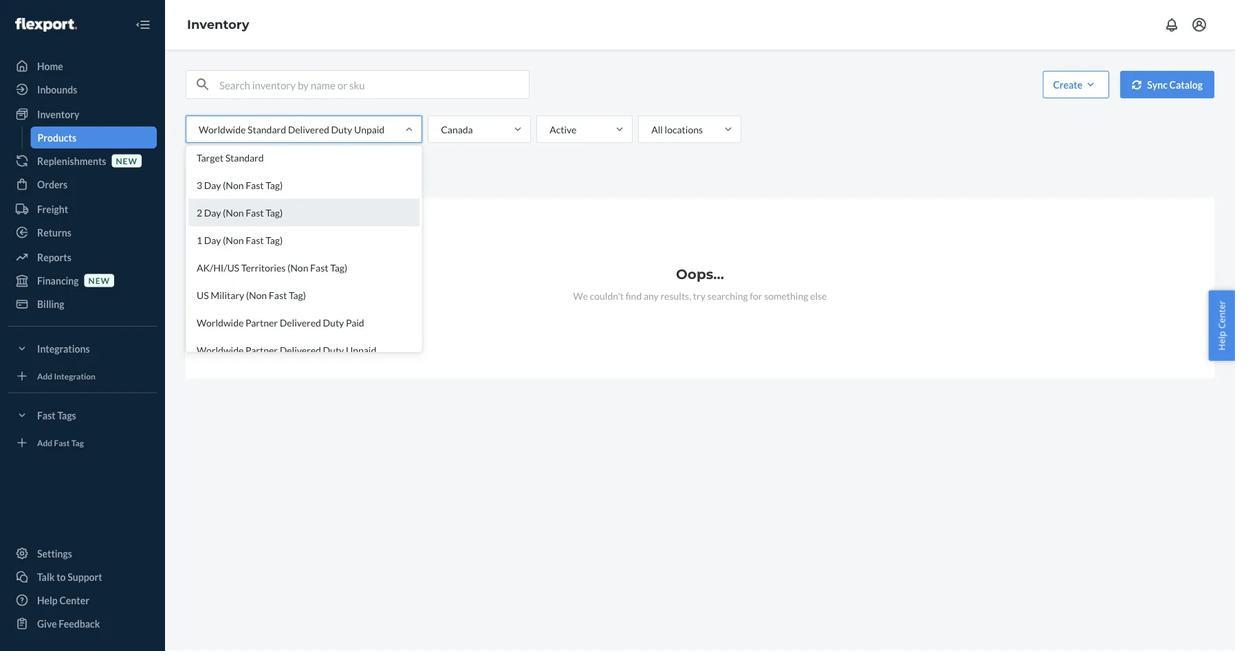 Task type: vqa. For each thing, say whether or not it's contained in the screenshot.
International Shipping 'tab'
no



Task type: describe. For each thing, give the bounding box(es) containing it.
2 day (non fast tag)
[[197, 207, 283, 218]]

military
[[211, 289, 244, 301]]

worldwide for worldwide standard delivered duty unpaid
[[199, 124, 246, 135]]

settings
[[37, 548, 72, 560]]

1 day (non fast tag)
[[197, 234, 283, 246]]

products link
[[31, 127, 157, 149]]

settings link
[[8, 543, 157, 565]]

fast inside dropdown button
[[37, 410, 56, 421]]

integrations
[[37, 343, 90, 355]]

territories
[[241, 262, 286, 274]]

day for 1
[[204, 234, 221, 246]]

us
[[197, 289, 209, 301]]

0 horizontal spatial inventory
[[37, 108, 79, 120]]

tags
[[57, 410, 76, 421]]

sync alt image
[[1133, 80, 1142, 90]]

integrations button
[[8, 338, 157, 360]]

sync catalog
[[1148, 79, 1204, 90]]

billing
[[37, 298, 64, 310]]

all locations
[[652, 124, 703, 135]]

(non for ak/hi/us
[[288, 262, 309, 274]]

talk to support
[[37, 572, 102, 583]]

0 vertical spatial products
[[38, 132, 76, 143]]

else
[[811, 290, 827, 302]]

give feedback button
[[8, 613, 157, 635]]

new for replenishments
[[116, 156, 138, 166]]

all
[[652, 124, 663, 135]]

standard for target
[[225, 152, 264, 163]]

kits
[[249, 172, 266, 184]]

returns
[[37, 227, 71, 238]]

oops...
[[676, 266, 725, 283]]

fast left tag
[[54, 438, 70, 448]]

add integration
[[37, 371, 96, 381]]

couldn't
[[590, 290, 624, 302]]

for
[[750, 290, 763, 302]]

0 vertical spatial inventory link
[[187, 17, 250, 32]]

worldwide for worldwide partner delivered duty paid
[[197, 317, 244, 329]]

give
[[37, 618, 57, 630]]

fast tags button
[[8, 405, 157, 427]]

standard for worldwide
[[248, 124, 286, 135]]

locations
[[665, 124, 703, 135]]

0 horizontal spatial inventory link
[[8, 103, 157, 125]]

ak/hi/us territories (non fast tag)
[[197, 262, 348, 274]]

create button
[[1044, 71, 1110, 98]]

0 horizontal spatial center
[[60, 595, 89, 607]]

orders link
[[8, 173, 157, 195]]

create
[[1054, 79, 1083, 90]]

fast for us military (non fast tag)
[[269, 289, 287, 301]]

support
[[68, 572, 102, 583]]

feedback
[[59, 618, 100, 630]]

1 vertical spatial help
[[37, 595, 58, 607]]

paid
[[346, 317, 365, 329]]

worldwide for worldwide partner delivered duty unpaid
[[197, 344, 244, 356]]

tag) for 3 day (non fast tag)
[[266, 179, 283, 191]]

talk
[[37, 572, 55, 583]]

duty for worldwide partner delivered duty paid
[[323, 317, 344, 329]]

3 day (non fast tag)
[[197, 179, 283, 191]]

tag) for ak/hi/us territories (non fast tag)
[[330, 262, 348, 274]]

fast for 3 day (non fast tag)
[[246, 179, 264, 191]]

something
[[765, 290, 809, 302]]

we couldn't find any results, try searching for something else
[[574, 290, 827, 302]]

tag) for 1 day (non fast tag)
[[266, 234, 283, 246]]

worldwide standard delivered duty unpaid
[[199, 124, 385, 135]]

partner for worldwide partner delivered duty unpaid
[[246, 344, 278, 356]]

ak/hi/us
[[197, 262, 239, 274]]

partner for worldwide partner delivered duty paid
[[246, 317, 278, 329]]

sync catalog button
[[1121, 71, 1215, 98]]

canada
[[441, 124, 473, 135]]

integration
[[54, 371, 96, 381]]

center inside button
[[1216, 301, 1229, 329]]

target standard
[[197, 152, 264, 163]]

fast tags
[[37, 410, 76, 421]]

1 horizontal spatial inventory
[[187, 17, 250, 32]]

fast for 1 day (non fast tag)
[[246, 234, 264, 246]]

delivered for worldwide partner delivered duty unpaid
[[280, 344, 321, 356]]

(non for 2
[[223, 207, 244, 218]]

(non for 1
[[223, 234, 244, 246]]

tag) for 2 day (non fast tag)
[[266, 207, 283, 218]]



Task type: locate. For each thing, give the bounding box(es) containing it.
orders
[[37, 179, 68, 190]]

standard
[[248, 124, 286, 135], [225, 152, 264, 163]]

add integration link
[[8, 365, 157, 387]]

home link
[[8, 55, 157, 77]]

0 vertical spatial unpaid
[[354, 124, 385, 135]]

0 vertical spatial add
[[37, 371, 52, 381]]

(non down territories
[[246, 289, 267, 301]]

(non down 2 day (non fast tag)
[[223, 234, 244, 246]]

day right 1
[[204, 234, 221, 246]]

delivered down worldwide partner delivered duty paid
[[280, 344, 321, 356]]

0 vertical spatial duty
[[331, 124, 353, 135]]

open account menu image
[[1192, 17, 1208, 33]]

duty down worldwide partner delivered duty paid
[[323, 344, 344, 356]]

financing
[[37, 275, 79, 287]]

bundles
[[282, 172, 316, 184]]

delivered for worldwide partner delivered duty paid
[[280, 317, 321, 329]]

give feedback
[[37, 618, 100, 630]]

(non
[[223, 179, 244, 191], [223, 207, 244, 218], [223, 234, 244, 246], [288, 262, 309, 274], [246, 289, 267, 301]]

0 horizontal spatial new
[[88, 276, 110, 286]]

fast up 2 day (non fast tag)
[[246, 179, 264, 191]]

replenishments
[[37, 155, 106, 167]]

help center link
[[8, 590, 157, 612]]

we
[[574, 290, 588, 302]]

1 horizontal spatial center
[[1216, 301, 1229, 329]]

1 vertical spatial center
[[60, 595, 89, 607]]

fast up territories
[[246, 234, 264, 246]]

1 horizontal spatial inventory link
[[187, 17, 250, 32]]

3 day from the top
[[204, 234, 221, 246]]

day for 3
[[204, 179, 221, 191]]

0 horizontal spatial help center
[[37, 595, 89, 607]]

returns link
[[8, 222, 157, 244]]

reports
[[37, 252, 71, 263]]

day
[[204, 179, 221, 191], [204, 207, 221, 218], [204, 234, 221, 246]]

flexport logo image
[[15, 18, 77, 32]]

partner down worldwide partner delivered duty paid
[[246, 344, 278, 356]]

help
[[1216, 331, 1229, 351], [37, 595, 58, 607]]

add for add fast tag
[[37, 438, 52, 448]]

1 add from the top
[[37, 371, 52, 381]]

tag) up paid
[[330, 262, 348, 274]]

fast up worldwide partner delivered duty paid
[[269, 289, 287, 301]]

freight
[[37, 203, 68, 215]]

to
[[57, 572, 66, 583]]

inventory link
[[187, 17, 250, 32], [8, 103, 157, 125]]

worldwide partner delivered duty unpaid
[[197, 344, 377, 356]]

close navigation image
[[135, 17, 151, 33]]

fast
[[246, 179, 264, 191], [246, 207, 264, 218], [246, 234, 264, 246], [310, 262, 329, 274], [269, 289, 287, 301], [37, 410, 56, 421], [54, 438, 70, 448]]

2 vertical spatial delivered
[[280, 344, 321, 356]]

0 vertical spatial worldwide
[[199, 124, 246, 135]]

partner down us military (non fast tag)
[[246, 317, 278, 329]]

2
[[197, 207, 202, 218]]

unpaid for worldwide standard delivered duty unpaid
[[354, 124, 385, 135]]

tag)
[[266, 179, 283, 191], [266, 207, 283, 218], [266, 234, 283, 246], [330, 262, 348, 274], [289, 289, 306, 301]]

partner
[[246, 317, 278, 329], [246, 344, 278, 356]]

target
[[197, 152, 224, 163]]

products up the replenishments
[[38, 132, 76, 143]]

(non for 3
[[223, 179, 244, 191]]

1 vertical spatial help center
[[37, 595, 89, 607]]

inbounds link
[[8, 78, 157, 100]]

billing link
[[8, 293, 157, 315]]

inventory
[[187, 17, 250, 32], [37, 108, 79, 120]]

worldwide
[[199, 124, 246, 135], [197, 317, 244, 329], [197, 344, 244, 356]]

new
[[116, 156, 138, 166], [88, 276, 110, 286]]

3
[[197, 179, 202, 191]]

try
[[694, 290, 706, 302]]

products
[[38, 132, 76, 143], [194, 172, 232, 184]]

0 vertical spatial center
[[1216, 301, 1229, 329]]

fast left tags on the left bottom
[[37, 410, 56, 421]]

0 horizontal spatial products
[[38, 132, 76, 143]]

1 day from the top
[[204, 179, 221, 191]]

(non for us
[[246, 289, 267, 301]]

searching
[[708, 290, 748, 302]]

0 vertical spatial help
[[1216, 331, 1229, 351]]

delivered
[[288, 124, 330, 135], [280, 317, 321, 329], [280, 344, 321, 356]]

0 vertical spatial day
[[204, 179, 221, 191]]

1 vertical spatial day
[[204, 207, 221, 218]]

any
[[644, 290, 659, 302]]

1 vertical spatial delivered
[[280, 317, 321, 329]]

delivered for worldwide standard delivered duty unpaid
[[288, 124, 330, 135]]

0 vertical spatial delivered
[[288, 124, 330, 135]]

(non left the "kits" at left
[[223, 179, 244, 191]]

help inside button
[[1216, 331, 1229, 351]]

day right 3
[[204, 179, 221, 191]]

tag) up ak/hi/us territories (non fast tag)
[[266, 234, 283, 246]]

duty
[[331, 124, 353, 135], [323, 317, 344, 329], [323, 344, 344, 356]]

0 vertical spatial new
[[116, 156, 138, 166]]

1 vertical spatial inventory link
[[8, 103, 157, 125]]

1 partner from the top
[[246, 317, 278, 329]]

help center button
[[1209, 291, 1236, 361]]

add fast tag link
[[8, 432, 157, 454]]

fast for ak/hi/us territories (non fast tag)
[[310, 262, 329, 274]]

catalog
[[1170, 79, 1204, 90]]

2 vertical spatial day
[[204, 234, 221, 246]]

tag) right the "kits" at left
[[266, 179, 283, 191]]

fast for 2 day (non fast tag)
[[246, 207, 264, 218]]

(non up 1 day (non fast tag)
[[223, 207, 244, 218]]

0 vertical spatial inventory
[[187, 17, 250, 32]]

products down target
[[194, 172, 232, 184]]

day for 2
[[204, 207, 221, 218]]

talk to support button
[[8, 566, 157, 588]]

1 vertical spatial duty
[[323, 317, 344, 329]]

0 horizontal spatial help
[[37, 595, 58, 607]]

new down products link
[[116, 156, 138, 166]]

tag) for us military (non fast tag)
[[289, 289, 306, 301]]

fast up 1 day (non fast tag)
[[246, 207, 264, 218]]

0 vertical spatial help center
[[1216, 301, 1229, 351]]

help center inside help center button
[[1216, 301, 1229, 351]]

tag) up worldwide partner delivered duty paid
[[289, 289, 306, 301]]

1 vertical spatial unpaid
[[346, 344, 377, 356]]

unpaid
[[354, 124, 385, 135], [346, 344, 377, 356]]

1
[[197, 234, 202, 246]]

center
[[1216, 301, 1229, 329], [60, 595, 89, 607]]

duty for worldwide partner delivered duty unpaid
[[323, 344, 344, 356]]

1 vertical spatial partner
[[246, 344, 278, 356]]

unpaid down paid
[[346, 344, 377, 356]]

2 vertical spatial worldwide
[[197, 344, 244, 356]]

new down reports link at the top
[[88, 276, 110, 286]]

1 vertical spatial new
[[88, 276, 110, 286]]

0 vertical spatial partner
[[246, 317, 278, 329]]

new for financing
[[88, 276, 110, 286]]

1 horizontal spatial new
[[116, 156, 138, 166]]

reports link
[[8, 246, 157, 268]]

duty left paid
[[323, 317, 344, 329]]

unpaid for worldwide partner delivered duty unpaid
[[346, 344, 377, 356]]

1 vertical spatial inventory
[[37, 108, 79, 120]]

Search inventory by name or sku text field
[[220, 71, 529, 98]]

1 horizontal spatial help center
[[1216, 301, 1229, 351]]

day right 2
[[204, 207, 221, 218]]

2 partner from the top
[[246, 344, 278, 356]]

2 add from the top
[[37, 438, 52, 448]]

duty down search inventory by name or sku text field
[[331, 124, 353, 135]]

0 vertical spatial standard
[[248, 124, 286, 135]]

delivered up worldwide partner delivered duty unpaid
[[280, 317, 321, 329]]

sync
[[1148, 79, 1168, 90]]

2 day from the top
[[204, 207, 221, 218]]

1 vertical spatial standard
[[225, 152, 264, 163]]

1 vertical spatial add
[[37, 438, 52, 448]]

inbounds
[[37, 84, 77, 95]]

help center
[[1216, 301, 1229, 351], [37, 595, 89, 607]]

worldwide partner delivered duty paid
[[197, 317, 365, 329]]

help center inside help center link
[[37, 595, 89, 607]]

add left integration
[[37, 371, 52, 381]]

fast right territories
[[310, 262, 329, 274]]

1 horizontal spatial products
[[194, 172, 232, 184]]

delivered up bundles
[[288, 124, 330, 135]]

(non right territories
[[288, 262, 309, 274]]

standard up target standard
[[248, 124, 286, 135]]

unpaid down search inventory by name or sku text field
[[354, 124, 385, 135]]

tag
[[71, 438, 84, 448]]

1 vertical spatial products
[[194, 172, 232, 184]]

add
[[37, 371, 52, 381], [37, 438, 52, 448]]

1 vertical spatial worldwide
[[197, 317, 244, 329]]

freight link
[[8, 198, 157, 220]]

home
[[37, 60, 63, 72]]

active
[[550, 124, 577, 135]]

add for add integration
[[37, 371, 52, 381]]

1 horizontal spatial help
[[1216, 331, 1229, 351]]

results,
[[661, 290, 692, 302]]

2 vertical spatial duty
[[323, 344, 344, 356]]

add down fast tags
[[37, 438, 52, 448]]

open notifications image
[[1164, 17, 1181, 33]]

tag) down bundles
[[266, 207, 283, 218]]

standard up the "kits" at left
[[225, 152, 264, 163]]

duty for worldwide standard delivered duty unpaid
[[331, 124, 353, 135]]

add fast tag
[[37, 438, 84, 448]]

find
[[626, 290, 642, 302]]

us military (non fast tag)
[[197, 289, 306, 301]]



